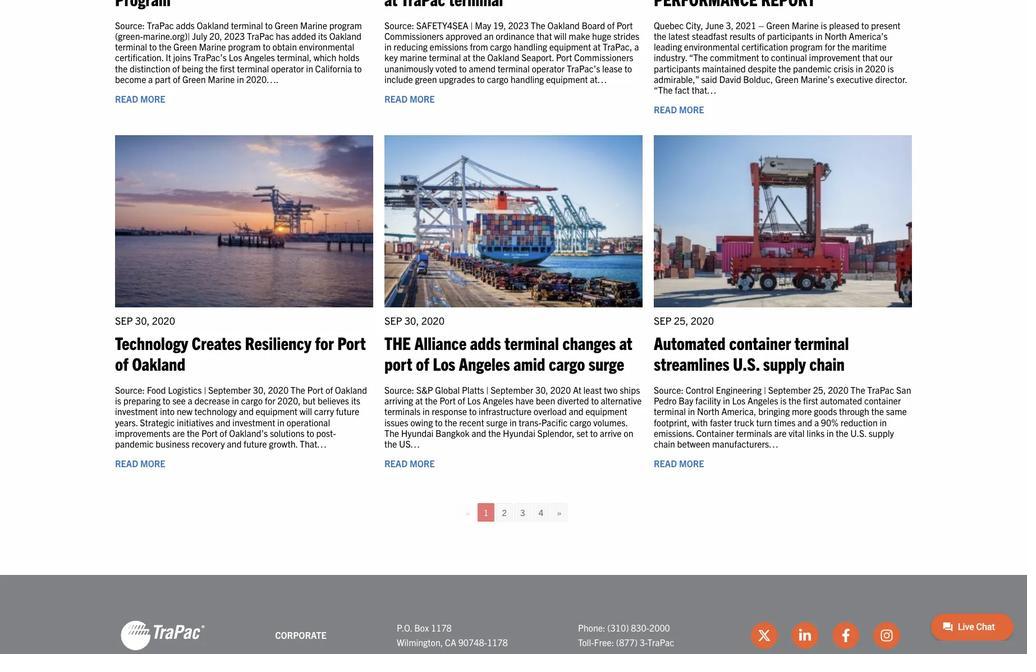 Task type: describe. For each thing, give the bounding box(es) containing it.
to left has
[[265, 20, 273, 31]]

read more link for source: trapac adds oakland terminal to green marine program (green-marine.org)| july 20, 2023 trapac has added its oakland terminal to the green marine program to obtain environmental certification. it joins trapac's los angeles terminal, which holds the distinction of being the first terminal operator in california to become a part of green marine in 2020….
[[115, 93, 165, 104]]

marine right being
[[208, 73, 235, 85]]

certification.
[[115, 52, 164, 63]]

pleased
[[829, 20, 860, 31]]

at trapac,
[[593, 41, 633, 52]]

in right decrease
[[232, 395, 239, 407]]

global
[[435, 385, 460, 396]]

4 link
[[533, 504, 550, 522]]

container inside automated container terminal streamlines u.s. supply chain
[[729, 332, 791, 354]]

0 horizontal spatial program
[[228, 41, 261, 52]]

operator inside source: safety4sea | may 19, 2023 the oakland board of port commissioners approved an ordinance that will make huge strides in reducing emissions from cargo handling equipment at trapac, a key marine terminal at the oakland seaport. port commissioners unanimously voted to amend terminal operator trapac's lease to include green upgrades to cargo handling equipment at…
[[532, 63, 565, 74]]

2 link
[[496, 504, 513, 522]]

cargo down "19,"
[[490, 41, 512, 52]]

san
[[897, 385, 912, 396]]

phone: (310) 830-2000 toll-free: (877) 3-trapac
[[578, 623, 675, 649]]

are inside source: food logistics | september 30, 2020 the port of oakland is preparing to see a decrease in cargo for 2020, but believes its investment into new technology and equipment will carry future years. strategic initiatives and investment in operational improvements are the port of oakland's solutions to post- pandemic business recovery and future growth. that…
[[172, 428, 185, 439]]

2020 up automated
[[691, 314, 714, 327]]

more for source: s&p global platts | september 30, 2020 at least two ships arriving at the port of los angeles have been diverted to alternative terminals in response to infrastructure overload and equipment issues owing to the recent surge in trans-pacific cargo volumes. the hyundai bangkok and the hyundai splendor, set to arrive on the us…
[[410, 458, 435, 470]]

to right lease at the right of the page
[[625, 63, 632, 74]]

source: control engineering | september 25, 2020 the trapac san pedro bay facility in los angeles is the first automated container terminal in north america, bringing more goods through the same footprint, with faster truck turn times and a 90% reduction in emissions. container terminals are vital links in the u.s. supply chain between manufacturers…
[[654, 385, 912, 450]]

port down technology
[[202, 428, 218, 439]]

huge
[[592, 30, 612, 42]]

the up crisis
[[838, 41, 850, 52]]

the left same
[[872, 406, 884, 417]]

of inside source: s&p global platts | september 30, 2020 at least two ships arriving at the port of los angeles have been diverted to alternative terminals in response to infrastructure overload and equipment issues owing to the recent surge in trans-pacific cargo volumes. the hyundai bangkok and the hyundai splendor, set to arrive on the us…
[[458, 395, 465, 407]]

3-
[[640, 637, 648, 649]]

environmental inside source: trapac adds oakland terminal to green marine program (green-marine.org)| july 20, 2023 trapac has added its oakland terminal to the green marine program to obtain environmental certification. it joins trapac's los angeles terminal, which holds the distinction of being the first terminal operator in california to become a part of green marine in 2020….
[[299, 41, 355, 52]]

have
[[516, 395, 534, 407]]

september inside source: s&p global platts | september 30, 2020 at least two ships arriving at the port of los angeles have been diverted to alternative terminals in response to infrastructure overload and equipment issues owing to the recent surge in trans-pacific cargo volumes. the hyundai bangkok and the hyundai splendor, set to arrive on the us…
[[491, 385, 534, 396]]

trapac right (green-
[[147, 20, 174, 31]]

to left post-
[[307, 428, 314, 439]]

adds for alliance
[[470, 332, 501, 354]]

source: trapac adds oakland terminal to green marine program (green-marine.org)| july 20, 2023 trapac has added its oakland terminal to the green marine program to obtain environmental certification. it joins trapac's los angeles terminal, which holds the distinction of being the first terminal operator in california to become a part of green marine in 2020….
[[115, 20, 362, 85]]

volumes.
[[594, 417, 628, 428]]

may
[[475, 20, 491, 31]]

oakland right marine.org)|
[[197, 20, 229, 31]]

2020 inside quebec city, june 3, 2021 – green marine is pleased to present the latest steadfast results of participants in north america's leading environmental certification program for the maritime industry. "the commitment to continual improvement that our participants maintained despite the pandemic crisis in 2020 is admirable," said david bolduc, green marine's executive director. "the fact that…
[[865, 63, 886, 74]]

overload
[[534, 406, 567, 417]]

read more for source: control engineering | september 25, 2020 the trapac san pedro bay facility in los angeles is the first automated container terminal in north america, bringing more goods through the same footprint, with faster truck turn times and a 90% reduction in emissions. container terminals are vital links in the u.s. supply chain between manufacturers…
[[654, 458, 704, 470]]

trapac inside phone: (310) 830-2000 toll-free: (877) 3-trapac
[[648, 637, 675, 649]]

and inside source: control engineering | september 25, 2020 the trapac san pedro bay facility in los angeles is the first automated container terminal in north america, bringing more goods through the same footprint, with faster truck turn times and a 90% reduction in emissions. container terminals are vital links in the u.s. supply chain between manufacturers…
[[798, 417, 813, 428]]

oakland down 'ordinance'
[[488, 52, 520, 63]]

recent
[[459, 417, 484, 428]]

first inside source: control engineering | september 25, 2020 the trapac san pedro bay facility in los angeles is the first automated container terminal in north america, bringing more goods through the same footprint, with faster truck turn times and a 90% reduction in emissions. container terminals are vital links in the u.s. supply chain between manufacturers…
[[804, 395, 819, 407]]

source: for the alliance adds terminal changes at port of los angeles amid cargo surge
[[385, 385, 414, 396]]

in inside source: safety4sea | may 19, 2023 the oakland board of port commissioners approved an ordinance that will make huge strides in reducing emissions from cargo handling equipment at trapac, a key marine terminal at the oakland seaport. port commissioners unanimously voted to amend terminal operator trapac's lease to include green upgrades to cargo handling equipment at…
[[385, 41, 392, 52]]

2021 –
[[736, 20, 765, 31]]

more for source: safety4sea | may 19, 2023 the oakland board of port commissioners approved an ordinance that will make huge strides in reducing emissions from cargo handling equipment at trapac, a key marine terminal at the oakland seaport. port commissioners unanimously voted to amend terminal operator trapac's lease to include green upgrades to cargo handling equipment at…
[[410, 93, 435, 104]]

1 horizontal spatial future
[[336, 406, 360, 417]]

for inside source: food logistics | september 30, 2020 the port of oakland is preparing to see a decrease in cargo for 2020, but believes its investment into new technology and equipment will carry future years. strategic initiatives and investment in operational improvements are the port of oakland's solutions to post- pandemic business recovery and future growth. that…
[[265, 395, 276, 407]]

post-
[[316, 428, 336, 439]]

in up improvement in the top right of the page
[[816, 30, 823, 42]]

0 horizontal spatial future
[[244, 439, 267, 450]]

source: for automated container terminal streamlines u.s. supply chain
[[654, 385, 684, 396]]

angeles inside source: control engineering | september 25, 2020 the trapac san pedro bay facility in los angeles is the first automated container terminal in north america, bringing more goods through the same footprint, with faster truck turn times and a 90% reduction in emissions. container terminals are vital links in the u.s. supply chain between manufacturers…
[[748, 395, 779, 407]]

strategic
[[140, 417, 175, 428]]

surge inside source: s&p global platts | september 30, 2020 at least two ships arriving at the port of los angeles have been diverted to alternative terminals in response to infrastructure overload and equipment issues owing to the recent surge in trans-pacific cargo volumes. the hyundai bangkok and the hyundai splendor, set to arrive on the us…
[[486, 417, 508, 428]]

quebec city, june 3, 2021 – green marine is pleased to present the latest steadfast results of participants in north america's leading environmental certification program for the maritime industry. "the commitment to continual improvement that our participants maintained despite the pandemic crisis in 2020 is admirable," said david bolduc, green marine's executive director. "the fact that…
[[654, 20, 908, 95]]

certification
[[742, 41, 788, 52]]

of inside technology creates resiliency for port of oakland
[[115, 353, 128, 374]]

read more link for source: s&p global platts | september 30, 2020 at least two ships arriving at the port of los angeles have been diverted to alternative terminals in response to infrastructure overload and equipment issues owing to the recent surge in trans-pacific cargo volumes. the hyundai bangkok and the hyundai splendor, set to arrive on the us…
[[385, 458, 435, 470]]

at inside source: s&p global platts | september 30, 2020 at least two ships arriving at the port of los angeles have been diverted to alternative terminals in response to infrastructure overload and equipment issues owing to the recent surge in trans-pacific cargo volumes. the hyundai bangkok and the hyundai splendor, set to arrive on the us…
[[415, 395, 423, 407]]

automated
[[654, 332, 726, 354]]

30, inside source: food logistics | september 30, 2020 the port of oakland is preparing to see a decrease in cargo for 2020, but believes its investment into new technology and equipment will carry future years. strategic initiatives and investment in operational improvements are the port of oakland's solutions to post- pandemic business recovery and future growth. that…
[[253, 385, 266, 396]]

box
[[414, 623, 429, 634]]

to left it
[[149, 41, 157, 52]]

leading
[[654, 41, 682, 52]]

in left facility
[[688, 406, 695, 417]]

make
[[569, 30, 590, 42]]

to left obtain
[[263, 41, 271, 52]]

will inside source: safety4sea | may 19, 2023 the oakland board of port commissioners approved an ordinance that will make huge strides in reducing emissions from cargo handling equipment at trapac, a key marine terminal at the oakland seaport. port commissioners unanimously voted to amend terminal operator trapac's lease to include green upgrades to cargo handling equipment at…
[[554, 30, 567, 42]]

1 horizontal spatial program
[[329, 20, 362, 31]]

p.o. box 1178 wilmington, ca 90748-1178
[[397, 623, 508, 649]]

strides
[[614, 30, 640, 42]]

sep for the alliance adds terminal changes at port of los angeles amid cargo surge
[[385, 314, 402, 327]]

oakland left board
[[548, 20, 580, 31]]

to right upgrades
[[477, 73, 485, 85]]

surge inside the alliance adds terminal changes at port of los angeles amid cargo surge
[[589, 353, 625, 374]]

quebec
[[654, 20, 684, 31]]

of inside source: safety4sea | may 19, 2023 the oakland board of port commissioners approved an ordinance that will make huge strides in reducing emissions from cargo handling equipment at trapac, a key marine terminal at the oakland seaport. port commissioners unanimously voted to amend terminal operator trapac's lease to include green upgrades to cargo handling equipment at…
[[607, 20, 615, 31]]

u.s. inside source: control engineering | september 25, 2020 the trapac san pedro bay facility in los angeles is the first automated container terminal in north america, bringing more goods through the same footprint, with faster truck turn times and a 90% reduction in emissions. container terminals are vital links in the u.s. supply chain between manufacturers…
[[851, 428, 867, 439]]

1 horizontal spatial investment
[[233, 417, 275, 428]]

is inside source: control engineering | september 25, 2020 the trapac san pedro bay facility in los angeles is the first automated container terminal in north america, bringing more goods through the same footprint, with faster truck turn times and a 90% reduction in emissions. container terminals are vital links in the u.s. supply chain between manufacturers…
[[781, 395, 787, 407]]

become
[[115, 73, 146, 85]]

1 vertical spatial 1178
[[487, 637, 508, 649]]

despite
[[748, 63, 777, 74]]

city,
[[686, 20, 704, 31]]

more
[[792, 406, 812, 417]]

0 horizontal spatial "the
[[654, 84, 673, 95]]

the left distinction
[[115, 63, 128, 74]]

2020 inside source: s&p global platts | september 30, 2020 at least two ships arriving at the port of los angeles have been diverted to alternative terminals in response to infrastructure overload and equipment issues owing to the recent surge in trans-pacific cargo volumes. the hyundai bangkok and the hyundai splendor, set to arrive on the us…
[[551, 385, 571, 396]]

is inside source: food logistics | september 30, 2020 the port of oakland is preparing to see a decrease in cargo for 2020, but believes its investment into new technology and equipment will carry future years. strategic initiatives and investment in operational improvements are the port of oakland's solutions to post- pandemic business recovery and future growth. that…
[[115, 395, 121, 407]]

to right voted
[[459, 63, 467, 74]]

and right recovery
[[227, 439, 242, 450]]

technology creates resiliency for port of oakland
[[115, 332, 366, 374]]

david
[[719, 73, 742, 85]]

of right part
[[173, 73, 180, 85]]

the right despite
[[779, 63, 791, 74]]

and up oakland's
[[239, 406, 254, 417]]

read more link for source: safety4sea | may 19, 2023 the oakland board of port commissioners approved an ordinance that will make huge strides in reducing emissions from cargo handling equipment at trapac, a key marine terminal at the oakland seaport. port commissioners unanimously voted to amend terminal operator trapac's lease to include green upgrades to cargo handling equipment at…
[[385, 93, 435, 104]]

at
[[573, 385, 582, 396]]

goods
[[814, 406, 837, 417]]

america's
[[849, 30, 888, 42]]

read more for source: s&p global platts | september 30, 2020 at least two ships arriving at the port of los angeles have been diverted to alternative terminals in response to infrastructure overload and equipment issues owing to the recent surge in trans-pacific cargo volumes. the hyundai bangkok and the hyundai splendor, set to arrive on the us…
[[385, 458, 435, 470]]

3,
[[726, 20, 734, 31]]

port inside technology creates resiliency for port of oakland
[[338, 332, 366, 354]]

north inside source: control engineering | september 25, 2020 the trapac san pedro bay facility in los angeles is the first automated container terminal in north america, bringing more goods through the same footprint, with faster truck turn times and a 90% reduction in emissions. container terminals are vital links in the u.s. supply chain between manufacturers…
[[697, 406, 720, 417]]

the left recent
[[445, 417, 457, 428]]

2023 inside source: safety4sea | may 19, 2023 the oakland board of port commissioners approved an ordinance that will make huge strides in reducing emissions from cargo handling equipment at trapac, a key marine terminal at the oakland seaport. port commissioners unanimously voted to amend terminal operator trapac's lease to include green upgrades to cargo handling equipment at…
[[508, 20, 529, 31]]

2000
[[650, 623, 670, 634]]

operator inside source: trapac adds oakland terminal to green marine program (green-marine.org)| july 20, 2023 trapac has added its oakland terminal to the green marine program to obtain environmental certification. it joins trapac's los angeles terminal, which holds the distinction of being the first terminal operator in california to become a part of green marine in 2020….
[[271, 63, 304, 74]]

emissions
[[430, 41, 468, 52]]

reducing
[[394, 41, 428, 52]]

trapac's inside source: safety4sea | may 19, 2023 the oakland board of port commissioners approved an ordinance that will make huge strides in reducing emissions from cargo handling equipment at trapac, a key marine terminal at the oakland seaport. port commissioners unanimously voted to amend terminal operator trapac's lease to include green upgrades to cargo handling equipment at…
[[567, 63, 600, 74]]

us…
[[399, 439, 420, 450]]

is left "pleased" on the right top of page
[[821, 20, 827, 31]]

latest
[[669, 30, 690, 42]]

1 horizontal spatial "the
[[689, 52, 708, 63]]

more for source: control engineering | september 25, 2020 the trapac san pedro bay facility in los angeles is the first automated container terminal in north america, bringing more goods through the same footprint, with faster truck turn times and a 90% reduction in emissions. container terminals are vital links in the u.s. supply chain between manufacturers…
[[679, 458, 704, 470]]

from
[[470, 41, 488, 52]]

green right it
[[174, 41, 197, 52]]

equipment inside source: food logistics | september 30, 2020 the port of oakland is preparing to see a decrease in cargo for 2020, but believes its investment into new technology and equipment will carry future years. strategic initiatives and investment in operational improvements are the port of oakland's solutions to post- pandemic business recovery and future growth. that…
[[256, 406, 298, 417]]

commitment
[[710, 52, 760, 63]]

to right california
[[354, 63, 362, 74]]

approved
[[446, 30, 482, 42]]

| inside source: s&p global platts | september 30, 2020 at least two ships arriving at the port of los angeles have been diverted to alternative terminals in response to infrastructure overload and equipment issues owing to the recent surge in trans-pacific cargo volumes. the hyundai bangkok and the hyundai splendor, set to arrive on the us…
[[486, 385, 489, 396]]

los inside the alliance adds terminal changes at port of los angeles amid cargo surge
[[433, 353, 456, 374]]

reduction
[[841, 417, 878, 428]]

ships
[[620, 385, 640, 396]]

more for source: food logistics | september 30, 2020 the port of oakland is preparing to see a decrease in cargo for 2020, but believes its investment into new technology and equipment will carry future years. strategic initiatives and investment in operational improvements are the port of oakland's solutions to post- pandemic business recovery and future growth. that…
[[140, 458, 165, 470]]

supply inside source: control engineering | september 25, 2020 the trapac san pedro bay facility in los angeles is the first automated container terminal in north america, bringing more goods through the same footprint, with faster truck turn times and a 90% reduction in emissions. container terminals are vital links in the u.s. supply chain between manufacturers…
[[869, 428, 894, 439]]

to right owing
[[435, 417, 443, 428]]

green down joins
[[182, 73, 206, 85]]

of up carry
[[326, 385, 333, 396]]

in left 2020….
[[237, 73, 244, 85]]

the inside source: safety4sea | may 19, 2023 the oakland board of port commissioners approved an ordinance that will make huge strides in reducing emissions from cargo handling equipment at trapac, a key marine terminal at the oakland seaport. port commissioners unanimously voted to amend terminal operator trapac's lease to include green upgrades to cargo handling equipment at…
[[473, 52, 485, 63]]

alternative
[[601, 395, 642, 407]]

that…
[[692, 84, 717, 95]]

terminal inside source: control engineering | september 25, 2020 the trapac san pedro bay facility in los angeles is the first automated container terminal in north america, bringing more goods through the same footprint, with faster truck turn times and a 90% reduction in emissions. container terminals are vital links in the u.s. supply chain between manufacturers…
[[654, 406, 686, 417]]

is right executive
[[888, 63, 894, 74]]

port right seaport.
[[556, 52, 572, 63]]

the left latest
[[654, 30, 667, 42]]

2020 inside source: control engineering | september 25, 2020 the trapac san pedro bay facility in los angeles is the first automated container terminal in north america, bringing more goods through the same footprint, with faster truck turn times and a 90% reduction in emissions. container terminals are vital links in the u.s. supply chain between manufacturers…
[[828, 385, 849, 396]]

terminal inside automated container terminal streamlines u.s. supply chain
[[795, 332, 849, 354]]

30, up the
[[405, 314, 419, 327]]

september for technology
[[208, 385, 251, 396]]

maintained
[[703, 63, 746, 74]]

in right crisis
[[856, 63, 863, 74]]

issues
[[385, 417, 408, 428]]

trapac left has
[[247, 30, 274, 42]]

green up obtain
[[275, 20, 298, 31]]

maritime
[[852, 41, 887, 52]]

technology creates resiliency for port of oakland article
[[115, 135, 373, 479]]

30, inside source: s&p global platts | september 30, 2020 at least two ships arriving at the port of los angeles have been diverted to alternative terminals in response to infrastructure overload and equipment issues owing to the recent surge in trans-pacific cargo volumes. the hyundai bangkok and the hyundai splendor, set to arrive on the us…
[[536, 385, 548, 396]]

june
[[706, 20, 724, 31]]

0 horizontal spatial commissioners
[[385, 30, 444, 42]]

marine
[[400, 52, 427, 63]]

equipment down board
[[550, 41, 591, 52]]

in up growth.
[[277, 417, 285, 428]]

that inside source: safety4sea | may 19, 2023 the oakland board of port commissioners approved an ordinance that will make huge strides in reducing emissions from cargo handling equipment at trapac, a key marine terminal at the oakland seaport. port commissioners unanimously voted to amend terminal operator trapac's lease to include green upgrades to cargo handling equipment at…
[[537, 30, 552, 42]]

joins
[[173, 52, 191, 63]]

at inside source: safety4sea | may 19, 2023 the oakland board of port commissioners approved an ordinance that will make huge strides in reducing emissions from cargo handling equipment at trapac, a key marine terminal at the oakland seaport. port commissioners unanimously voted to amend terminal operator trapac's lease to include green upgrades to cargo handling equipment at…
[[463, 52, 471, 63]]

pandemic inside quebec city, june 3, 2021 – green marine is pleased to present the latest steadfast results of participants in north america's leading environmental certification program for the maritime industry. "the commitment to continual improvement that our participants maintained despite the pandemic crisis in 2020 is admirable," said david bolduc, green marine's executive director. "the fact that…
[[793, 63, 832, 74]]

2023 inside source: trapac adds oakland terminal to green marine program (green-marine.org)| july 20, 2023 trapac has added its oakland terminal to the green marine program to obtain environmental certification. it joins trapac's los angeles terminal, which holds the distinction of being the first terminal operator in california to become a part of green marine in 2020….
[[224, 30, 245, 42]]

the left joins
[[159, 41, 172, 52]]

crisis
[[834, 63, 854, 74]]

for inside quebec city, june 3, 2021 – green marine is pleased to present the latest steadfast results of participants in north america's leading environmental certification program for the maritime industry. "the commitment to continual improvement that our participants maintained despite the pandemic crisis in 2020 is admirable," said david bolduc, green marine's executive director. "the fact that…
[[825, 41, 836, 52]]

cargo down the "from"
[[487, 73, 509, 85]]

read more link for source: food logistics | september 30, 2020 the port of oakland is preparing to see a decrease in cargo for 2020, but believes its investment into new technology and equipment will carry future years. strategic initiatives and investment in operational improvements are the port of oakland's solutions to post- pandemic business recovery and future growth. that…
[[115, 458, 165, 470]]

0 vertical spatial 25,
[[674, 314, 689, 327]]

the down infrastructure
[[488, 428, 501, 439]]

in right facility
[[723, 395, 730, 407]]

source: inside source: safety4sea | may 19, 2023 the oakland board of port commissioners approved an ordinance that will make huge strides in reducing emissions from cargo handling equipment at trapac, a key marine terminal at the oakland seaport. port commissioners unanimously voted to amend terminal operator trapac's lease to include green upgrades to cargo handling equipment at…
[[385, 20, 414, 31]]

first inside source: trapac adds oakland terminal to green marine program (green-marine.org)| july 20, 2023 trapac has added its oakland terminal to the green marine program to obtain environmental certification. it joins trapac's los angeles terminal, which holds the distinction of being the first terminal operator in california to become a part of green marine in 2020….
[[220, 63, 235, 74]]

to up bolduc,
[[762, 52, 769, 63]]

read for source: s&p global platts | september 30, 2020 at least two ships arriving at the port of los angeles have been diverted to alternative terminals in response to infrastructure overload and equipment issues owing to the recent surge in trans-pacific cargo volumes. the hyundai bangkok and the hyundai splendor, set to arrive on the us…
[[385, 458, 408, 470]]

in left trans-
[[510, 417, 517, 428]]

equipment inside source: s&p global platts | september 30, 2020 at least two ships arriving at the port of los angeles have been diverted to alternative terminals in response to infrastructure overload and equipment issues owing to the recent surge in trans-pacific cargo volumes. the hyundai bangkok and the hyundai splendor, set to arrive on the us…
[[586, 406, 628, 417]]

being
[[182, 63, 203, 74]]

to left see
[[163, 395, 170, 407]]

angeles inside source: trapac adds oakland terminal to green marine program (green-marine.org)| july 20, 2023 trapac has added its oakland terminal to the green marine program to obtain environmental certification. it joins trapac's los angeles terminal, which holds the distinction of being the first terminal operator in california to become a part of green marine in 2020….
[[244, 52, 275, 63]]

and down at
[[569, 406, 584, 417]]

improvements
[[115, 428, 170, 439]]

splendor,
[[538, 428, 575, 439]]

added
[[292, 30, 316, 42]]

said
[[702, 73, 717, 85]]

oakland up holds
[[329, 30, 362, 42]]

30, up technology
[[135, 314, 150, 327]]

for inside technology creates resiliency for port of oakland
[[315, 332, 334, 354]]

chain inside automated container terminal streamlines u.s. supply chain
[[810, 353, 845, 374]]

» link
[[551, 504, 568, 522]]

the up owing
[[425, 395, 438, 407]]

of down technology
[[220, 428, 227, 439]]

business
[[156, 439, 190, 450]]

port up at trapac,
[[617, 20, 633, 31]]

the inside source: s&p global platts | september 30, 2020 at least two ships arriving at the port of los angeles have been diverted to alternative terminals in response to infrastructure overload and equipment issues owing to the recent surge in trans-pacific cargo volumes. the hyundai bangkok and the hyundai splendor, set to arrive on the us…
[[385, 428, 399, 439]]

vital
[[789, 428, 805, 439]]

truck
[[734, 417, 755, 428]]

supply inside automated container terminal streamlines u.s. supply chain
[[763, 353, 806, 374]]

2020 up technology
[[152, 314, 175, 327]]

los inside source: control engineering | september 25, 2020 the trapac san pedro bay facility in los angeles is the first automated container terminal in north america, bringing more goods through the same footprint, with faster truck turn times and a 90% reduction in emissions. container terminals are vital links in the u.s. supply chain between manufacturers…
[[732, 395, 746, 407]]

marine right has
[[300, 20, 327, 31]]

solutions
[[270, 428, 305, 439]]

read more for quebec city, june 3, 2021 – green marine is pleased to present the latest steadfast results of participants in north america's leading environmental certification program for the maritime industry. "the commitment to continual improvement that our participants maintained despite the pandemic crisis in 2020 is admirable," said david bolduc, green marine's executive director. "the fact that…
[[654, 104, 704, 115]]

angeles inside the alliance adds terminal changes at port of los angeles amid cargo surge
[[459, 353, 510, 374]]

oakland's
[[229, 428, 268, 439]]

port
[[385, 353, 413, 374]]

in right reduction
[[880, 417, 887, 428]]

the alliance adds terminal changes at port of los angeles amid cargo surge article
[[385, 135, 643, 479]]

adds for trapac
[[176, 20, 195, 31]]

source: safety4sea | may 19, 2023 the oakland board of port commissioners approved an ordinance that will make huge strides in reducing emissions from cargo handling equipment at trapac, a key marine terminal at the oakland seaport. port commissioners unanimously voted to amend terminal operator trapac's lease to include green upgrades to cargo handling equipment at…
[[385, 20, 640, 85]]

angeles inside source: s&p global platts | september 30, 2020 at least two ships arriving at the port of los angeles have been diverted to alternative terminals in response to infrastructure overload and equipment issues owing to the recent surge in trans-pacific cargo volumes. the hyundai bangkok and the hyundai splendor, set to arrive on the us…
[[483, 395, 514, 407]]

p.o.
[[397, 623, 412, 634]]

1 vertical spatial commissioners
[[574, 52, 634, 63]]

between
[[678, 439, 711, 450]]

sep for automated container terminal streamlines u.s. supply chain
[[654, 314, 672, 327]]

its inside source: trapac adds oakland terminal to green marine program (green-marine.org)| july 20, 2023 trapac has added its oakland terminal to the green marine program to obtain environmental certification. it joins trapac's los angeles terminal, which holds the distinction of being the first terminal operator in california to become a part of green marine in 2020….
[[318, 30, 327, 42]]

and right bangkok
[[472, 428, 486, 439]]

upgrades
[[439, 73, 475, 85]]

through
[[839, 406, 870, 417]]



Task type: vqa. For each thing, say whether or not it's contained in the screenshot.


Task type: locate. For each thing, give the bounding box(es) containing it.
to
[[265, 20, 273, 31], [862, 20, 869, 31], [149, 41, 157, 52], [263, 41, 271, 52], [762, 52, 769, 63], [354, 63, 362, 74], [459, 63, 467, 74], [625, 63, 632, 74], [477, 73, 485, 85], [163, 395, 170, 407], [591, 395, 599, 407], [469, 406, 477, 417], [435, 417, 443, 428], [307, 428, 314, 439], [590, 428, 598, 439]]

sep for technology creates resiliency for port of oakland
[[115, 314, 133, 327]]

north inside quebec city, june 3, 2021 – green marine is pleased to present the latest steadfast results of participants in north america's leading environmental certification program for the maritime industry. "the commitment to continual improvement that our participants maintained despite the pandemic crisis in 2020 is admirable," said david bolduc, green marine's executive director. "the fact that…
[[825, 30, 847, 42]]

1 horizontal spatial participants
[[767, 30, 814, 42]]

pedro
[[654, 395, 677, 407]]

angeles up the turn
[[748, 395, 779, 407]]

read inside the alliance adds terminal changes at port of los angeles amid cargo surge article
[[385, 458, 408, 470]]

is
[[821, 20, 827, 31], [888, 63, 894, 74], [115, 395, 121, 407], [781, 395, 787, 407]]

0 vertical spatial 1178
[[431, 623, 452, 634]]

environmental inside quebec city, june 3, 2021 – green marine is pleased to present the latest steadfast results of participants in north america's leading environmental certification program for the maritime industry. "the commitment to continual improvement that our participants maintained despite the pandemic crisis in 2020 is admirable," said david bolduc, green marine's executive director. "the fact that…
[[684, 41, 740, 52]]

has
[[276, 30, 290, 42]]

0 horizontal spatial surge
[[486, 417, 508, 428]]

ca
[[445, 637, 456, 649]]

source: s&p global platts | september 30, 2020 at least two ships arriving at the port of los angeles have been diverted to alternative terminals in response to infrastructure overload and equipment issues owing to the recent surge in trans-pacific cargo volumes. the hyundai bangkok and the hyundai splendor, set to arrive on the us…
[[385, 385, 642, 450]]

more inside automated container terminal streamlines u.s. supply chain article
[[679, 458, 704, 470]]

90%
[[821, 417, 839, 428]]

sep up the
[[385, 314, 402, 327]]

(green-
[[115, 30, 143, 42]]

a right at trapac,
[[635, 41, 639, 52]]

adds inside source: trapac adds oakland terminal to green marine program (green-marine.org)| july 20, 2023 trapac has added its oakland terminal to the green marine program to obtain environmental certification. it joins trapac's los angeles terminal, which holds the distinction of being the first terminal operator in california to become a part of green marine in 2020….
[[176, 20, 195, 31]]

read for quebec city, june 3, 2021 – green marine is pleased to present the latest steadfast results of participants in north america's leading environmental certification program for the maritime industry. "the commitment to continual improvement that our participants maintained despite the pandemic crisis in 2020 is admirable," said david bolduc, green marine's executive director. "the fact that…
[[654, 104, 677, 115]]

source: for technology creates resiliency for port of oakland
[[115, 385, 145, 396]]

will left make
[[554, 30, 567, 42]]

1178
[[431, 623, 452, 634], [487, 637, 508, 649]]

0 horizontal spatial terminals
[[385, 406, 421, 417]]

that inside quebec city, june 3, 2021 – green marine is pleased to present the latest steadfast results of participants in north america's leading environmental certification program for the maritime industry. "the commitment to continual improvement that our participants maintained despite the pandemic crisis in 2020 is admirable," said david bolduc, green marine's executive director. "the fact that…
[[863, 52, 878, 63]]

terminals down america,
[[736, 428, 772, 439]]

sep 30, 2020 inside the alliance adds terminal changes at port of los angeles amid cargo surge article
[[385, 314, 445, 327]]

technology
[[195, 406, 237, 417]]

2020
[[865, 63, 886, 74], [152, 314, 175, 327], [421, 314, 445, 327], [691, 314, 714, 327], [268, 385, 289, 396], [551, 385, 571, 396], [828, 385, 849, 396]]

30,
[[135, 314, 150, 327], [405, 314, 419, 327], [253, 385, 266, 396], [536, 385, 548, 396]]

1 link
[[478, 504, 495, 522]]

to right set
[[590, 428, 598, 439]]

1 vertical spatial container
[[865, 395, 901, 407]]

cargo inside source: s&p global platts | september 30, 2020 at least two ships arriving at the port of los angeles have been diverted to alternative terminals in response to infrastructure overload and equipment issues owing to the recent surge in trans-pacific cargo volumes. the hyundai bangkok and the hyundai splendor, set to arrive on the us…
[[570, 417, 592, 428]]

u.s. down through on the bottom right of page
[[851, 428, 867, 439]]

1 vertical spatial handling
[[511, 73, 544, 85]]

the alliance adds terminal changes at port of los angeles amid cargo surge
[[385, 332, 633, 374]]

source: up reducing
[[385, 20, 414, 31]]

0 vertical spatial pandemic
[[793, 63, 832, 74]]

cargo down diverted
[[570, 417, 592, 428]]

the
[[385, 332, 411, 354]]

source: food logistics | september 30, 2020 the port of oakland is preparing to see a decrease in cargo for 2020, but believes its investment into new technology and equipment will carry future years. strategic initiatives and investment in operational improvements are the port of oakland's solutions to post- pandemic business recovery and future growth. that…
[[115, 385, 367, 450]]

2 september from the left
[[491, 385, 534, 396]]

arriving
[[385, 395, 413, 407]]

1 horizontal spatial u.s.
[[851, 428, 867, 439]]

terminal
[[231, 20, 263, 31], [115, 41, 147, 52], [429, 52, 461, 63], [237, 63, 269, 74], [498, 63, 530, 74], [505, 332, 559, 354], [795, 332, 849, 354], [654, 406, 686, 417]]

0 vertical spatial that
[[537, 30, 552, 42]]

more down business
[[140, 458, 165, 470]]

1 horizontal spatial hyundai
[[503, 428, 536, 439]]

1 vertical spatial terminals
[[736, 428, 772, 439]]

sep inside technology creates resiliency for port of oakland article
[[115, 314, 133, 327]]

cargo inside the alliance adds terminal changes at port of los angeles amid cargo surge
[[549, 353, 585, 374]]

investment up improvements
[[115, 406, 158, 417]]

first down 20,
[[220, 63, 235, 74]]

0 horizontal spatial 1178
[[431, 623, 452, 634]]

chain inside source: control engineering | september 25, 2020 the trapac san pedro bay facility in los angeles is the first automated container terminal in north america, bringing more goods through the same footprint, with faster truck turn times and a 90% reduction in emissions. container terminals are vital links in the u.s. supply chain between manufacturers…
[[654, 439, 675, 450]]

include
[[385, 73, 413, 85]]

marine.org)|
[[143, 30, 190, 42]]

for right resiliency
[[315, 332, 334, 354]]

bolduc,
[[744, 73, 773, 85]]

ordinance
[[496, 30, 535, 42]]

1 horizontal spatial container
[[865, 395, 901, 407]]

0 horizontal spatial sep 30, 2020
[[115, 314, 175, 327]]

2 sep 30, 2020 from the left
[[385, 314, 445, 327]]

los up truck at right bottom
[[732, 395, 746, 407]]

which
[[314, 52, 337, 63]]

read down 'become' on the top left of the page
[[115, 93, 138, 104]]

sep 30, 2020 for technology
[[115, 314, 175, 327]]

are down new
[[172, 428, 185, 439]]

25, inside source: control engineering | september 25, 2020 the trapac san pedro bay facility in los angeles is the first automated container terminal in north america, bringing more goods through the same footprint, with faster truck turn times and a 90% reduction in emissions. container terminals are vital links in the u.s. supply chain between manufacturers…
[[813, 385, 826, 396]]

and down decrease
[[216, 417, 230, 428]]

1 sep 30, 2020 from the left
[[115, 314, 175, 327]]

0 horizontal spatial participants
[[654, 63, 700, 74]]

0 vertical spatial future
[[336, 406, 360, 417]]

director.
[[875, 73, 908, 85]]

1 horizontal spatial for
[[315, 332, 334, 354]]

0 horizontal spatial operator
[[271, 63, 304, 74]]

3 september from the left
[[769, 385, 811, 396]]

1 horizontal spatial that
[[863, 52, 878, 63]]

sep inside the alliance adds terminal changes at port of los angeles amid cargo surge article
[[385, 314, 402, 327]]

surge
[[589, 353, 625, 374], [486, 417, 508, 428]]

to left present
[[862, 20, 869, 31]]

container
[[729, 332, 791, 354], [865, 395, 901, 407]]

the inside source: food logistics | september 30, 2020 the port of oakland is preparing to see a decrease in cargo for 2020, but believes its investment into new technology and equipment will carry future years. strategic initiatives and investment in operational improvements are the port of oakland's solutions to post- pandemic business recovery and future growth. that…
[[187, 428, 200, 439]]

the down an
[[473, 52, 485, 63]]

north up improvement in the top right of the page
[[825, 30, 847, 42]]

1 vertical spatial participants
[[654, 63, 700, 74]]

bay
[[679, 395, 694, 407]]

sep 30, 2020 inside technology creates resiliency for port of oakland article
[[115, 314, 175, 327]]

future right carry
[[336, 406, 360, 417]]

marine
[[300, 20, 327, 31], [792, 20, 819, 31], [199, 41, 226, 52], [208, 73, 235, 85]]

0 horizontal spatial north
[[697, 406, 720, 417]]

the left us…
[[385, 439, 397, 450]]

| inside source: control engineering | september 25, 2020 the trapac san pedro bay facility in los angeles is the first automated container terminal in north america, bringing more goods through the same footprint, with faster truck turn times and a 90% reduction in emissions. container terminals are vital links in the u.s. supply chain between manufacturers…
[[764, 385, 767, 396]]

more for source: trapac adds oakland terminal to green marine program (green-marine.org)| july 20, 2023 trapac has added its oakland terminal to the green marine program to obtain environmental certification. it joins trapac's los angeles terminal, which holds the distinction of being the first terminal operator in california to become a part of green marine in 2020….
[[140, 93, 165, 104]]

sep 30, 2020 up the
[[385, 314, 445, 327]]

0 horizontal spatial u.s.
[[733, 353, 760, 374]]

1 vertical spatial future
[[244, 439, 267, 450]]

more inside the alliance adds terminal changes at port of los angeles amid cargo surge article
[[410, 458, 435, 470]]

(310)
[[608, 623, 629, 634]]

3 sep from the left
[[654, 314, 672, 327]]

september up infrastructure
[[491, 385, 534, 396]]

read more down 'become' on the top left of the page
[[115, 93, 165, 104]]

obtain
[[273, 41, 297, 52]]

0 vertical spatial first
[[220, 63, 235, 74]]

at right changes
[[620, 332, 633, 354]]

september inside source: food logistics | september 30, 2020 the port of oakland is preparing to see a decrease in cargo for 2020, but believes its investment into new technology and equipment will carry future years. strategic initiatives and investment in operational improvements are the port of oakland's solutions to post- pandemic business recovery and future growth. that…
[[208, 385, 251, 396]]

2 vertical spatial for
[[265, 395, 276, 407]]

a inside source: trapac adds oakland terminal to green marine program (green-marine.org)| july 20, 2023 trapac has added its oakland terminal to the green marine program to obtain environmental certification. it joins trapac's los angeles terminal, which holds the distinction of being the first terminal operator in california to become a part of green marine in 2020….
[[148, 73, 153, 85]]

read more link down include
[[385, 93, 435, 104]]

technology
[[115, 332, 188, 354]]

more for quebec city, june 3, 2021 – green marine is pleased to present the latest steadfast results of participants in north america's leading environmental certification program for the maritime industry. "the commitment to continual improvement that our participants maintained despite the pandemic crisis in 2020 is admirable," said david bolduc, green marine's executive director. "the fact that…
[[679, 104, 704, 115]]

0 vertical spatial terminals
[[385, 406, 421, 417]]

2 horizontal spatial sep
[[654, 314, 672, 327]]

read down us…
[[385, 458, 408, 470]]

equipment up "solutions"
[[256, 406, 298, 417]]

streamlines
[[654, 353, 730, 374]]

read more inside automated container terminal streamlines u.s. supply chain article
[[654, 458, 704, 470]]

1 vertical spatial 25,
[[813, 385, 826, 396]]

read more link inside the alliance adds terminal changes at port of los angeles amid cargo surge article
[[385, 458, 435, 470]]

footer
[[0, 576, 1028, 655]]

growth.
[[269, 439, 298, 450]]

1 sep from the left
[[115, 314, 133, 327]]

1 vertical spatial its
[[351, 395, 360, 407]]

1 horizontal spatial adds
[[470, 332, 501, 354]]

read more link for source: control engineering | september 25, 2020 the trapac san pedro bay facility in los angeles is the first automated container terminal in north america, bringing more goods through the same footprint, with faster truck turn times and a 90% reduction in emissions. container terminals are vital links in the u.s. supply chain between manufacturers…
[[654, 458, 704, 470]]

0 vertical spatial supply
[[763, 353, 806, 374]]

automated container terminal streamlines u.s. supply chain article
[[654, 135, 912, 479]]

steadfast
[[692, 30, 728, 42]]

voted
[[436, 63, 457, 74]]

0 vertical spatial u.s.
[[733, 353, 760, 374]]

0 horizontal spatial environmental
[[299, 41, 355, 52]]

with
[[692, 417, 708, 428]]

1 horizontal spatial environmental
[[684, 41, 740, 52]]

in right links
[[827, 428, 834, 439]]

more inside technology creates resiliency for port of oakland article
[[140, 458, 165, 470]]

1 horizontal spatial its
[[351, 395, 360, 407]]

the down through on the bottom right of page
[[836, 428, 849, 439]]

port up carry
[[307, 385, 324, 396]]

that left our
[[863, 52, 878, 63]]

1 horizontal spatial sep 30, 2020
[[385, 314, 445, 327]]

read inside automated container terminal streamlines u.s. supply chain article
[[654, 458, 677, 470]]

0 horizontal spatial for
[[265, 395, 276, 407]]

read more for source: safety4sea | may 19, 2023 the oakland board of port commissioners approved an ordinance that will make huge strides in reducing emissions from cargo handling equipment at trapac, a key marine terminal at the oakland seaport. port commissioners unanimously voted to amend terminal operator trapac's lease to include green upgrades to cargo handling equipment at…
[[385, 93, 435, 104]]

admirable,"
[[654, 73, 699, 85]]

chain
[[810, 353, 845, 374], [654, 439, 675, 450]]

to left "two"
[[591, 395, 599, 407]]

oakland inside source: food logistics | september 30, 2020 the port of oakland is preparing to see a decrease in cargo for 2020, but believes its investment into new technology and equipment will carry future years. strategic initiatives and investment in operational improvements are the port of oakland's solutions to post- pandemic business recovery and future growth. that…
[[335, 385, 367, 396]]

1 environmental from the left
[[299, 41, 355, 52]]

2 hyundai from the left
[[503, 428, 536, 439]]

los up recent
[[467, 395, 481, 407]]

1 operator from the left
[[271, 63, 304, 74]]

at right arriving
[[415, 395, 423, 407]]

«
[[466, 508, 470, 518]]

participants up fact
[[654, 63, 700, 74]]

oakland inside technology creates resiliency for port of oakland
[[132, 353, 185, 374]]

into
[[160, 406, 175, 417]]

port left the
[[338, 332, 366, 354]]

footer containing p.o. box 1178
[[0, 576, 1028, 655]]

are inside source: control engineering | september 25, 2020 the trapac san pedro bay facility in los angeles is the first automated container terminal in north america, bringing more goods through the same footprint, with faster truck turn times and a 90% reduction in emissions. container terminals are vital links in the u.s. supply chain between manufacturers…
[[775, 428, 787, 439]]

owing
[[411, 417, 433, 428]]

pandemic down years.
[[115, 439, 154, 450]]

2 vertical spatial at
[[415, 395, 423, 407]]

of right "results"
[[758, 30, 765, 42]]

read more link inside automated container terminal streamlines u.s. supply chain article
[[654, 458, 704, 470]]

automated container terminal streamlines u.s. supply chain
[[654, 332, 849, 374]]

read inside technology creates resiliency for port of oakland article
[[115, 458, 138, 470]]

1 horizontal spatial 2023
[[508, 20, 529, 31]]

photo of trapac los angeles image
[[385, 135, 643, 308]]

equipment left at…
[[546, 73, 588, 85]]

2 horizontal spatial program
[[790, 41, 823, 52]]

in down the s&p
[[423, 406, 430, 417]]

port inside source: s&p global platts | september 30, 2020 at least two ships arriving at the port of los angeles have been diverted to alternative terminals in response to infrastructure overload and equipment issues owing to the recent surge in trans-pacific cargo volumes. the hyundai bangkok and the hyundai splendor, set to arrive on the us…
[[440, 395, 456, 407]]

0 vertical spatial commissioners
[[385, 30, 444, 42]]

0 horizontal spatial are
[[172, 428, 185, 439]]

| inside source: safety4sea | may 19, 2023 the oakland board of port commissioners approved an ordinance that will make huge strides in reducing emissions from cargo handling equipment at trapac, a key marine terminal at the oakland seaport. port commissioners unanimously voted to amend terminal operator trapac's lease to include green upgrades to cargo handling equipment at…
[[471, 20, 473, 31]]

at…
[[590, 73, 607, 85]]

2 horizontal spatial september
[[769, 385, 811, 396]]

1 horizontal spatial supply
[[869, 428, 894, 439]]

container inside source: control engineering | september 25, 2020 the trapac san pedro bay facility in los angeles is the first automated container terminal in north america, bringing more goods through the same footprint, with faster truck turn times and a 90% reduction in emissions. container terminals are vital links in the u.s. supply chain between manufacturers…
[[865, 395, 901, 407]]

terminal,
[[277, 52, 312, 63]]

0 vertical spatial at
[[463, 52, 471, 63]]

0 horizontal spatial pandemic
[[115, 439, 154, 450]]

1 vertical spatial at
[[620, 332, 633, 354]]

1 horizontal spatial sep
[[385, 314, 402, 327]]

1 horizontal spatial 1178
[[487, 637, 508, 649]]

will inside source: food logistics | september 30, 2020 the port of oakland is preparing to see a decrease in cargo for 2020, but believes its investment into new technology and equipment will carry future years. strategic initiatives and investment in operational improvements are the port of oakland's solutions to post- pandemic business recovery and future growth. that…
[[300, 406, 312, 417]]

1 horizontal spatial north
[[825, 30, 847, 42]]

1 hyundai from the left
[[401, 428, 434, 439]]

pandemic inside source: food logistics | september 30, 2020 the port of oakland is preparing to see a decrease in cargo for 2020, but believes its investment into new technology and equipment will carry future years. strategic initiatives and investment in operational improvements are the port of oakland's solutions to post- pandemic business recovery and future growth. that…
[[115, 439, 154, 450]]

at inside the alliance adds terminal changes at port of los angeles amid cargo surge
[[620, 332, 633, 354]]

1 vertical spatial pandemic
[[115, 439, 154, 450]]

2 sep from the left
[[385, 314, 402, 327]]

0 horizontal spatial its
[[318, 30, 327, 42]]

0 horizontal spatial will
[[300, 406, 312, 417]]

2 operator from the left
[[532, 63, 565, 74]]

1
[[484, 508, 489, 518]]

that…
[[300, 439, 327, 450]]

2020 up the alliance at the left bottom of the page
[[421, 314, 445, 327]]

sep 25, 2020
[[654, 314, 714, 327]]

source: left food
[[115, 385, 145, 396]]

terminals inside source: s&p global platts | september 30, 2020 at least two ships arriving at the port of los angeles have been diverted to alternative terminals in response to infrastructure overload and equipment issues owing to the recent surge in trans-pacific cargo volumes. the hyundai bangkok and the hyundai splendor, set to arrive on the us…
[[385, 406, 421, 417]]

september for automated
[[769, 385, 811, 396]]

read more link for quebec city, june 3, 2021 – green marine is pleased to present the latest steadfast results of participants in north america's leading environmental certification program for the maritime industry. "the commitment to continual improvement that our participants maintained despite the pandemic crisis in 2020 is admirable," said david bolduc, green marine's executive director. "the fact that…
[[654, 104, 704, 115]]

read more for source: food logistics | september 30, 2020 the port of oakland is preparing to see a decrease in cargo for 2020, but believes its investment into new technology and equipment will carry future years. strategic initiatives and investment in operational improvements are the port of oakland's solutions to post- pandemic business recovery and future growth. that…
[[115, 458, 165, 470]]

of up "preparing"
[[115, 353, 128, 374]]

los inside source: trapac adds oakland terminal to green marine program (green-marine.org)| july 20, 2023 trapac has added its oakland terminal to the green marine program to obtain environmental certification. it joins trapac's los angeles terminal, which holds the distinction of being the first terminal operator in california to become a part of green marine in 2020….
[[229, 52, 242, 63]]

« link
[[460, 504, 477, 522]]

u.s. inside automated container terminal streamlines u.s. supply chain
[[733, 353, 760, 374]]

its inside source: food logistics | september 30, 2020 the port of oakland is preparing to see a decrease in cargo for 2020, but believes its investment into new technology and equipment will carry future years. strategic initiatives and investment in operational improvements are the port of oakland's solutions to post- pandemic business recovery and future growth. that…
[[351, 395, 360, 407]]

1 horizontal spatial terminals
[[736, 428, 772, 439]]

is up years.
[[115, 395, 121, 407]]

1 horizontal spatial 25,
[[813, 385, 826, 396]]

sep inside automated container terminal streamlines u.s. supply chain article
[[654, 314, 672, 327]]

phone:
[[578, 623, 606, 634]]

0 vertical spatial participants
[[767, 30, 814, 42]]

the
[[654, 30, 667, 42], [159, 41, 172, 52], [838, 41, 850, 52], [473, 52, 485, 63], [115, 63, 128, 74], [205, 63, 218, 74], [779, 63, 791, 74], [425, 395, 438, 407], [789, 395, 801, 407], [872, 406, 884, 417], [445, 417, 457, 428], [187, 428, 200, 439], [488, 428, 501, 439], [836, 428, 849, 439], [385, 439, 397, 450]]

terminal inside the alliance adds terminal changes at port of los angeles amid cargo surge
[[505, 332, 559, 354]]

adds inside the alliance adds terminal changes at port of los angeles amid cargo surge
[[470, 332, 501, 354]]

angeles left the have
[[483, 395, 514, 407]]

0 horizontal spatial hyundai
[[401, 428, 434, 439]]

trapac's down 20,
[[193, 52, 227, 63]]

1 vertical spatial chain
[[654, 439, 675, 450]]

1 horizontal spatial chain
[[810, 353, 845, 374]]

1 vertical spatial adds
[[470, 332, 501, 354]]

the inside source: safety4sea | may 19, 2023 the oakland board of port commissioners approved an ordinance that will make huge strides in reducing emissions from cargo handling equipment at trapac, a key marine terminal at the oakland seaport. port commissioners unanimously voted to amend terminal operator trapac's lease to include green upgrades to cargo handling equipment at…
[[531, 20, 546, 31]]

future left growth.
[[244, 439, 267, 450]]

footprint,
[[654, 417, 690, 428]]

cargo
[[490, 41, 512, 52], [487, 73, 509, 85], [549, 353, 585, 374], [241, 395, 263, 407], [570, 417, 592, 428]]

0 vertical spatial container
[[729, 332, 791, 354]]

a left 90%
[[815, 417, 819, 428]]

in left which
[[306, 63, 313, 74]]

the right being
[[205, 63, 218, 74]]

preparing
[[123, 395, 161, 407]]

0 horizontal spatial investment
[[115, 406, 158, 417]]

infrastructure
[[479, 406, 532, 417]]

read more for source: trapac adds oakland terminal to green marine program (green-marine.org)| july 20, 2023 trapac has added its oakland terminal to the green marine program to obtain environmental certification. it joins trapac's los angeles terminal, which holds the distinction of being the first terminal operator in california to become a part of green marine in 2020….
[[115, 93, 165, 104]]

holds
[[339, 52, 360, 63]]

0 vertical spatial "the
[[689, 52, 708, 63]]

los inside source: s&p global platts | september 30, 2020 at least two ships arriving at the port of los angeles have been diverted to alternative terminals in response to infrastructure overload and equipment issues owing to the recent surge in trans-pacific cargo volumes. the hyundai bangkok and the hyundai splendor, set to arrive on the us…
[[467, 395, 481, 407]]

1 vertical spatial will
[[300, 406, 312, 417]]

container up engineering
[[729, 332, 791, 354]]

0 horizontal spatial trapac's
[[193, 52, 227, 63]]

facility
[[696, 395, 721, 407]]

of right board
[[607, 20, 615, 31]]

2 environmental from the left
[[684, 41, 740, 52]]

read for source: food logistics | september 30, 2020 the port of oakland is preparing to see a decrease in cargo for 2020, but believes its investment into new technology and equipment will carry future years. strategic initiatives and investment in operational improvements are the port of oakland's solutions to post- pandemic business recovery and future growth. that…
[[115, 458, 138, 470]]

0 vertical spatial north
[[825, 30, 847, 42]]

program inside quebec city, june 3, 2021 – green marine is pleased to present the latest steadfast results of participants in north america's leading environmental certification program for the maritime industry. "the commitment to continual improvement that our participants maintained despite the pandemic crisis in 2020 is admirable," said david bolduc, green marine's executive director. "the fact that…
[[790, 41, 823, 52]]

cargo up oakland's
[[241, 395, 263, 407]]

19,
[[493, 20, 506, 31]]

surge right recent
[[486, 417, 508, 428]]

corporate image
[[121, 620, 205, 652]]

of inside the alliance adds terminal changes at port of los angeles amid cargo surge
[[416, 353, 429, 374]]

alliance
[[415, 332, 467, 354]]

2023 right 20,
[[224, 30, 245, 42]]

source: inside source: food logistics | september 30, 2020 the port of oakland is preparing to see a decrease in cargo for 2020, but believes its investment into new technology and equipment will carry future years. strategic initiatives and investment in operational improvements are the port of oakland's solutions to post- pandemic business recovery and future growth. that…
[[115, 385, 145, 396]]

marine up being
[[199, 41, 226, 52]]

1 vertical spatial north
[[697, 406, 720, 417]]

1 horizontal spatial at
[[463, 52, 471, 63]]

trans-
[[519, 417, 542, 428]]

sep up automated
[[654, 314, 672, 327]]

port right the s&p
[[440, 395, 456, 407]]

the inside source: food logistics | september 30, 2020 the port of oakland is preparing to see a decrease in cargo for 2020, but believes its investment into new technology and equipment will carry future years. strategic initiatives and investment in operational improvements are the port of oakland's solutions to post- pandemic business recovery and future growth. that…
[[291, 385, 305, 396]]

cargo inside source: food logistics | september 30, 2020 the port of oakland is preparing to see a decrease in cargo for 2020, but believes its investment into new technology and equipment will carry future years. strategic initiatives and investment in operational improvements are the port of oakland's solutions to post- pandemic business recovery and future growth. that…
[[241, 395, 263, 407]]

read for source: safety4sea | may 19, 2023 the oakland board of port commissioners approved an ordinance that will make huge strides in reducing emissions from cargo handling equipment at trapac, a key marine terminal at the oakland seaport. port commissioners unanimously voted to amend terminal operator trapac's lease to include green upgrades to cargo handling equipment at…
[[385, 93, 408, 104]]

will left carry
[[300, 406, 312, 417]]

read for source: control engineering | september 25, 2020 the trapac san pedro bay facility in los angeles is the first automated container terminal in north america, bringing more goods through the same footprint, with faster truck turn times and a 90% reduction in emissions. container terminals are vital links in the u.s. supply chain between manufacturers…
[[654, 458, 677, 470]]

2 are from the left
[[775, 428, 787, 439]]

2020 inside source: food logistics | september 30, 2020 the port of oakland is preparing to see a decrease in cargo for 2020, but believes its investment into new technology and equipment will carry future years. strategic initiatives and investment in operational improvements are the port of oakland's solutions to post- pandemic business recovery and future growth. that…
[[268, 385, 289, 396]]

of up recent
[[458, 395, 465, 407]]

trapac inside source: control engineering | september 25, 2020 the trapac san pedro bay facility in los angeles is the first automated container terminal in north america, bringing more goods through the same footprint, with faster truck turn times and a 90% reduction in emissions. container terminals are vital links in the u.s. supply chain between manufacturers…
[[868, 385, 895, 396]]

the up seaport.
[[531, 20, 546, 31]]

0 horizontal spatial that
[[537, 30, 552, 42]]

cargo up at
[[549, 353, 585, 374]]

container up reduction
[[865, 395, 901, 407]]

1 vertical spatial first
[[804, 395, 819, 407]]

first
[[220, 63, 235, 74], [804, 395, 819, 407]]

read more down fact
[[654, 104, 704, 115]]

source: inside source: s&p global platts | september 30, 2020 at least two ships arriving at the port of los angeles have been diverted to alternative terminals in response to infrastructure overload and equipment issues owing to the recent surge in trans-pacific cargo volumes. the hyundai bangkok and the hyundai splendor, set to arrive on the us…
[[385, 385, 414, 396]]

set
[[577, 428, 588, 439]]

2 horizontal spatial for
[[825, 41, 836, 52]]

1 vertical spatial that
[[863, 52, 878, 63]]

terminals inside source: control engineering | september 25, 2020 the trapac san pedro bay facility in los angeles is the first automated container terminal in north america, bringing more goods through the same footprint, with faster truck turn times and a 90% reduction in emissions. container terminals are vital links in the u.s. supply chain between manufacturers…
[[736, 428, 772, 439]]

1 horizontal spatial first
[[804, 395, 819, 407]]

for left 2020,
[[265, 395, 276, 407]]

california
[[315, 63, 352, 74]]

for up crisis
[[825, 41, 836, 52]]

equipment
[[550, 41, 591, 52], [546, 73, 588, 85], [256, 406, 298, 417], [586, 406, 628, 417]]

of inside quebec city, june 3, 2021 – green marine is pleased to present the latest steadfast results of participants in north america's leading environmental certification program for the maritime industry. "the commitment to continual improvement that our participants maintained despite the pandemic crisis in 2020 is admirable," said david bolduc, green marine's executive director. "the fact that…
[[758, 30, 765, 42]]

handling down seaport.
[[511, 73, 544, 85]]

more
[[140, 93, 165, 104], [410, 93, 435, 104], [679, 104, 704, 115], [140, 458, 165, 470], [410, 458, 435, 470], [679, 458, 704, 470]]

the up times
[[789, 395, 801, 407]]

a inside source: food logistics | september 30, 2020 the port of oakland is preparing to see a decrease in cargo for 2020, but believes its investment into new technology and equipment will carry future years. strategic initiatives and investment in operational improvements are the port of oakland's solutions to post- pandemic business recovery and future growth. that…
[[188, 395, 193, 407]]

0 horizontal spatial sep
[[115, 314, 133, 327]]

to down platts
[[469, 406, 477, 417]]

that
[[537, 30, 552, 42], [863, 52, 878, 63]]

1 horizontal spatial trapac's
[[567, 63, 600, 74]]

1 september from the left
[[208, 385, 251, 396]]

trapac's inside source: trapac adds oakland terminal to green marine program (green-marine.org)| july 20, 2023 trapac has added its oakland terminal to the green marine program to obtain environmental certification. it joins trapac's los angeles terminal, which holds the distinction of being the first terminal operator in california to become a part of green marine in 2020….
[[193, 52, 227, 63]]

but
[[303, 395, 316, 407]]

0 horizontal spatial 2023
[[224, 30, 245, 42]]

0 vertical spatial for
[[825, 41, 836, 52]]

equipment up the "arrive"
[[586, 406, 628, 417]]

hyundai down infrastructure
[[503, 428, 536, 439]]

read more link inside technology creates resiliency for port of oakland article
[[115, 458, 165, 470]]

marine's
[[801, 73, 835, 85]]

1 vertical spatial for
[[315, 332, 334, 354]]

0 horizontal spatial at
[[415, 395, 423, 407]]

sep 30, 2020 for the
[[385, 314, 445, 327]]

the inside source: control engineering | september 25, 2020 the trapac san pedro bay facility in los angeles is the first automated container terminal in north america, bringing more goods through the same footprint, with faster truck turn times and a 90% reduction in emissions. container terminals are vital links in the u.s. supply chain between manufacturers…
[[851, 385, 866, 396]]

adds right the alliance at the left bottom of the page
[[470, 332, 501, 354]]

read for source: trapac adds oakland terminal to green marine program (green-marine.org)| july 20, 2023 trapac has added its oakland terminal to the green marine program to obtain environmental certification. it joins trapac's los angeles terminal, which holds the distinction of being the first terminal operator in california to become a part of green marine in 2020….
[[115, 93, 138, 104]]

marine inside quebec city, june 3, 2021 – green marine is pleased to present the latest steadfast results of participants in north america's leading environmental certification program for the maritime industry. "the commitment to continual improvement that our participants maintained despite the pandemic crisis in 2020 is admirable," said david bolduc, green marine's executive director. "the fact that…
[[792, 20, 819, 31]]

0 vertical spatial its
[[318, 30, 327, 42]]

| inside source: food logistics | september 30, 2020 the port of oakland is preparing to see a decrease in cargo for 2020, but believes its investment into new technology and equipment will carry future years. strategic initiatives and investment in operational improvements are the port of oakland's solutions to post- pandemic business recovery and future growth. that…
[[204, 385, 206, 396]]

green up the certification
[[767, 20, 790, 31]]

1 are from the left
[[172, 428, 185, 439]]

1 horizontal spatial operator
[[532, 63, 565, 74]]

read more inside the alliance adds terminal changes at port of los angeles amid cargo surge article
[[385, 458, 435, 470]]

it
[[166, 52, 171, 63]]

0 vertical spatial will
[[554, 30, 567, 42]]

1 vertical spatial surge
[[486, 417, 508, 428]]

program
[[329, 20, 362, 31], [228, 41, 261, 52], [790, 41, 823, 52]]

september inside source: control engineering | september 25, 2020 the trapac san pedro bay facility in los angeles is the first automated container terminal in north america, bringing more goods through the same footprint, with faster truck turn times and a 90% reduction in emissions. container terminals are vital links in the u.s. supply chain between manufacturers…
[[769, 385, 811, 396]]

0 horizontal spatial chain
[[654, 439, 675, 450]]

0 vertical spatial handling
[[514, 41, 547, 52]]

september
[[208, 385, 251, 396], [491, 385, 534, 396], [769, 385, 811, 396]]

0 horizontal spatial container
[[729, 332, 791, 354]]

read down include
[[385, 93, 408, 104]]

commissioners down huge at top right
[[574, 52, 634, 63]]

1 horizontal spatial pandemic
[[793, 63, 832, 74]]

unanimously
[[385, 63, 434, 74]]

environmental up california
[[299, 41, 355, 52]]

0 horizontal spatial adds
[[176, 20, 195, 31]]

distinction
[[130, 63, 170, 74]]

green down continual
[[775, 73, 799, 85]]

0 horizontal spatial first
[[220, 63, 235, 74]]

amid
[[514, 353, 546, 374]]

a inside source: safety4sea | may 19, 2023 the oakland board of port commissioners approved an ordinance that will make huge strides in reducing emissions from cargo handling equipment at trapac, a key marine terminal at the oakland seaport. port commissioners unanimously voted to amend terminal operator trapac's lease to include green upgrades to cargo handling equipment at…
[[635, 41, 639, 52]]

| up the bringing
[[764, 385, 767, 396]]

pandemic
[[793, 63, 832, 74], [115, 439, 154, 450]]

source: inside source: trapac adds oakland terminal to green marine program (green-marine.org)| july 20, 2023 trapac has added its oakland terminal to the green marine program to obtain environmental certification. it joins trapac's los angeles terminal, which holds the distinction of being the first terminal operator in california to become a part of green marine in 2020….
[[115, 20, 145, 31]]

a inside source: control engineering | september 25, 2020 the trapac san pedro bay facility in los angeles is the first automated container terminal in north america, bringing more goods through the same footprint, with faster truck turn times and a 90% reduction in emissions. container terminals are vital links in the u.s. supply chain between manufacturers…
[[815, 417, 819, 428]]

0 horizontal spatial supply
[[763, 353, 806, 374]]

trapac down 2000
[[648, 637, 675, 649]]

1 horizontal spatial surge
[[589, 353, 625, 374]]

1 vertical spatial supply
[[869, 428, 894, 439]]

container
[[697, 428, 734, 439]]

of right it
[[172, 63, 180, 74]]

two
[[604, 385, 618, 396]]

decrease
[[195, 395, 230, 407]]

are left vital
[[775, 428, 787, 439]]

1 horizontal spatial september
[[491, 385, 534, 396]]

0 vertical spatial adds
[[176, 20, 195, 31]]

source: inside source: control engineering | september 25, 2020 the trapac san pedro bay facility in los angeles is the first automated container terminal in north america, bringing more goods through the same footprint, with faster truck turn times and a 90% reduction in emissions. container terminals are vital links in the u.s. supply chain between manufacturers…
[[654, 385, 684, 396]]

1 horizontal spatial are
[[775, 428, 787, 439]]

sep 30, 2020
[[115, 314, 175, 327], [385, 314, 445, 327]]

830-
[[631, 623, 650, 634]]

terminals down the s&p
[[385, 406, 421, 417]]

automated
[[821, 395, 863, 407]]



